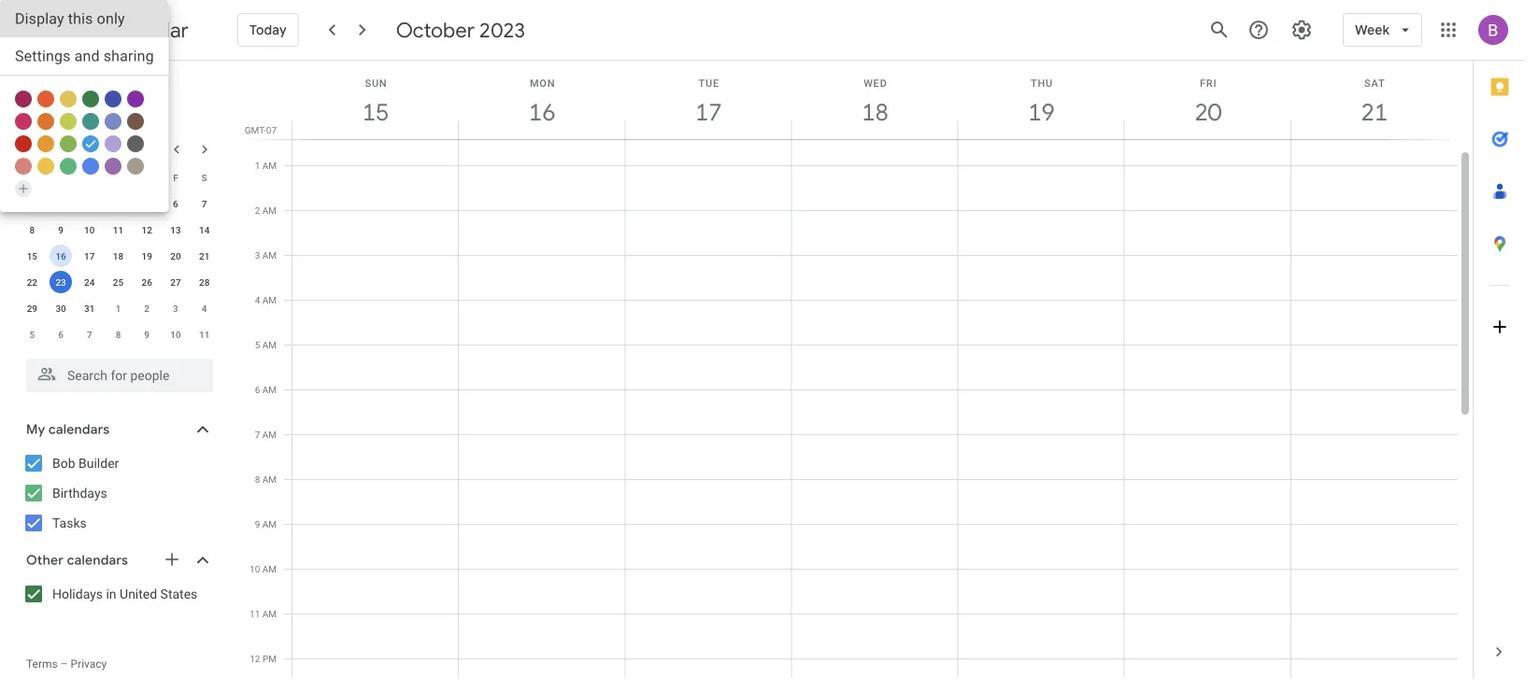 Task type: locate. For each thing, give the bounding box(es) containing it.
17 inside column header
[[694, 97, 721, 128]]

0 vertical spatial 20
[[1194, 97, 1221, 128]]

2023 down eucalyptus, set calendar color menu item
[[83, 141, 113, 158]]

0 vertical spatial 1
[[255, 160, 260, 171]]

october 2023
[[396, 17, 525, 43], [26, 141, 113, 158]]

8 down november 1 element
[[116, 329, 121, 340]]

10 am from the top
[[262, 564, 277, 575]]

1 am
[[255, 160, 277, 171]]

18 up 25
[[113, 251, 124, 262]]

1 horizontal spatial 19
[[1027, 97, 1054, 128]]

w
[[114, 172, 122, 183]]

1 horizontal spatial 20
[[1194, 97, 1221, 128]]

8 am from the top
[[262, 474, 277, 485]]

1 vertical spatial october 2023
[[26, 141, 113, 158]]

0 horizontal spatial 17
[[84, 251, 95, 262]]

row containing 22
[[18, 269, 219, 295]]

15 column header
[[292, 61, 459, 139]]

4 inside grid
[[255, 294, 260, 306]]

10 up 17 element
[[84, 224, 95, 236]]

0 horizontal spatial 9
[[58, 224, 63, 236]]

2 horizontal spatial 7
[[255, 429, 260, 440]]

mon 16
[[528, 77, 556, 128]]

am for 8 am
[[262, 474, 277, 485]]

tangerine, set calendar color menu item
[[37, 91, 54, 108]]

18 inside october 2023 grid
[[113, 251, 124, 262]]

am down 7 am
[[262, 474, 277, 485]]

1 cell from the left
[[293, 121, 459, 679]]

6 down f
[[173, 198, 178, 209]]

0 vertical spatial 12
[[142, 224, 152, 236]]

16
[[528, 97, 555, 128], [56, 251, 66, 262]]

holidays in united states
[[52, 587, 198, 602]]

calendars for my calendars
[[49, 422, 110, 438]]

5
[[144, 198, 150, 209], [29, 329, 35, 340], [255, 339, 260, 351]]

0 vertical spatial october 2023
[[396, 17, 525, 43]]

calendars up in
[[67, 553, 128, 569]]

2 horizontal spatial 8
[[255, 474, 260, 485]]

11 am from the top
[[262, 609, 277, 620]]

am
[[262, 160, 277, 171], [262, 205, 277, 216], [262, 250, 277, 261], [262, 294, 277, 306], [262, 339, 277, 351], [262, 384, 277, 395], [262, 429, 277, 440], [262, 474, 277, 485], [262, 519, 277, 530], [262, 564, 277, 575], [262, 609, 277, 620]]

other calendars
[[26, 553, 128, 569]]

30 element
[[50, 297, 72, 320]]

21 up 28
[[199, 251, 210, 262]]

11 element
[[107, 219, 129, 241]]

5 down the 29 element
[[29, 329, 35, 340]]

20 up "27"
[[170, 251, 181, 262]]

0 vertical spatial 17
[[694, 97, 721, 128]]

10 up 11 am
[[250, 564, 260, 575]]

row group containing 1
[[18, 191, 219, 348]]

1 horizontal spatial 9
[[144, 329, 150, 340]]

november 11 element
[[193, 323, 216, 346]]

sun 15
[[361, 77, 388, 128]]

18 inside wed 18
[[861, 97, 888, 128]]

1 vertical spatial calendars
[[67, 553, 128, 569]]

2 vertical spatial 8
[[255, 474, 260, 485]]

4 up november 11 "element"
[[202, 303, 207, 314]]

1 horizontal spatial october
[[396, 17, 475, 43]]

0 vertical spatial 19
[[1027, 97, 1054, 128]]

5 cell from the left
[[959, 121, 1125, 679]]

0 horizontal spatial october 2023
[[26, 141, 113, 158]]

row
[[284, 121, 1458, 679], [18, 165, 219, 191], [18, 191, 219, 217], [18, 217, 219, 243], [18, 243, 219, 269], [18, 269, 219, 295], [18, 295, 219, 322], [18, 322, 219, 348]]

1 t from the left
[[87, 172, 92, 183]]

november 6 element
[[50, 323, 72, 346]]

15 up 22
[[27, 251, 37, 262]]

1 down '25' element
[[116, 303, 121, 314]]

in
[[106, 587, 116, 602]]

f
[[173, 172, 178, 183]]

pumpkin, set calendar color menu item
[[37, 113, 54, 130]]

6 am
[[255, 384, 277, 395]]

1 vertical spatial 16
[[56, 251, 66, 262]]

am for 11 am
[[262, 609, 277, 620]]

0 horizontal spatial 7
[[87, 329, 92, 340]]

1 vertical spatial 18
[[113, 251, 124, 262]]

am down 07
[[262, 160, 277, 171]]

2 vertical spatial 10
[[250, 564, 260, 575]]

0 vertical spatial 16
[[528, 97, 555, 128]]

0 vertical spatial calendars
[[49, 422, 110, 438]]

5 for 5 am
[[255, 339, 260, 351]]

row group
[[18, 191, 219, 348]]

8
[[29, 224, 35, 236], [116, 329, 121, 340], [255, 474, 260, 485]]

1 horizontal spatial t
[[144, 172, 150, 183]]

9 am from the top
[[262, 519, 277, 530]]

1 vertical spatial 11
[[199, 329, 210, 340]]

11 down 10 am at left bottom
[[250, 609, 260, 620]]

0 horizontal spatial october
[[26, 141, 79, 158]]

4
[[116, 198, 121, 209], [255, 294, 260, 306], [202, 303, 207, 314]]

None search field
[[0, 352, 232, 393]]

21 down sat in the top of the page
[[1361, 97, 1387, 128]]

am for 10 am
[[262, 564, 277, 575]]

states
[[160, 587, 198, 602]]

10 inside november 10 element
[[170, 329, 181, 340]]

am for 7 am
[[262, 429, 277, 440]]

am down "4 am"
[[262, 339, 277, 351]]

sun
[[365, 77, 387, 89]]

2 vertical spatial 11
[[250, 609, 260, 620]]

today button
[[237, 7, 299, 52]]

calendar heading
[[101, 17, 189, 43]]

6 am from the top
[[262, 384, 277, 395]]

am for 4 am
[[262, 294, 277, 306]]

16 column header
[[458, 61, 626, 139]]

tab list
[[1474, 61, 1526, 626]]

19 element
[[136, 245, 158, 267]]

27 element
[[164, 271, 187, 294]]

12 up "19" element
[[142, 224, 152, 236]]

19 inside october 2023 grid
[[142, 251, 152, 262]]

11 for 11 element
[[113, 224, 124, 236]]

0 horizontal spatial 1
[[29, 198, 35, 209]]

birthdays
[[52, 486, 107, 501]]

graphite, set calendar color menu item
[[127, 136, 144, 152]]

12 for 12
[[142, 224, 152, 236]]

1 horizontal spatial 8
[[116, 329, 121, 340]]

2 up 3 am
[[255, 205, 260, 216]]

4 for 4 am
[[255, 294, 260, 306]]

my
[[26, 422, 45, 438]]

2 horizontal spatial 3
[[255, 250, 260, 261]]

1 vertical spatial 8
[[116, 329, 121, 340]]

0 horizontal spatial 20
[[170, 251, 181, 262]]

october down pumpkin, set calendar color menu item
[[26, 141, 79, 158]]

cobalt, set calendar color menu item
[[82, 158, 99, 175]]

11 up the 18 element
[[113, 224, 124, 236]]

fri 20
[[1194, 77, 1221, 128]]

21 inside column header
[[1361, 97, 1387, 128]]

november 1 element
[[107, 297, 129, 320]]

11 inside "element"
[[199, 329, 210, 340]]

1 horizontal spatial october 2023
[[396, 17, 525, 43]]

9 am
[[255, 519, 277, 530]]

calendar
[[105, 17, 189, 43]]

0 vertical spatial 18
[[861, 97, 888, 128]]

am down 9 am
[[262, 564, 277, 575]]

8 for november 8 element
[[116, 329, 121, 340]]

0 horizontal spatial 12
[[142, 224, 152, 236]]

november 5 element
[[21, 323, 43, 346]]

07
[[266, 124, 277, 136]]

calendars up bob builder
[[49, 422, 110, 438]]

0 horizontal spatial 5
[[29, 329, 35, 340]]

0 horizontal spatial 15
[[27, 251, 37, 262]]

1 vertical spatial 7
[[87, 329, 92, 340]]

12 inside grid
[[250, 653, 260, 665]]

2 horizontal spatial 9
[[255, 519, 260, 530]]

28 element
[[193, 271, 216, 294]]

2 horizontal spatial 6
[[255, 384, 260, 395]]

1 vertical spatial 6
[[58, 329, 63, 340]]

0 horizontal spatial 10
[[84, 224, 95, 236]]

4 up 11 element
[[116, 198, 121, 209]]

add other calendars image
[[163, 551, 181, 569]]

birch, set calendar color menu item
[[127, 158, 144, 175]]

6
[[173, 198, 178, 209], [58, 329, 63, 340], [255, 384, 260, 395]]

1 vertical spatial 1
[[29, 198, 35, 209]]

6 down 30 element
[[58, 329, 63, 340]]

cell
[[293, 121, 459, 679], [459, 121, 626, 679], [626, 121, 792, 679], [792, 121, 959, 679], [959, 121, 1125, 679], [1125, 121, 1292, 679], [1292, 121, 1458, 679]]

1 horizontal spatial 10
[[170, 329, 181, 340]]

11 down november 4 element
[[199, 329, 210, 340]]

7
[[202, 198, 207, 209], [87, 329, 92, 340], [255, 429, 260, 440]]

5 am from the top
[[262, 339, 277, 351]]

terms link
[[26, 658, 58, 671]]

0 vertical spatial 15
[[361, 97, 388, 128]]

0 horizontal spatial 3
[[87, 198, 92, 209]]

tomato, set calendar color menu item
[[15, 136, 32, 152]]

terms
[[26, 658, 58, 671]]

4 up 5 am
[[255, 294, 260, 306]]

calendars inside 'other calendars' dropdown button
[[67, 553, 128, 569]]

16 link
[[521, 91, 564, 134]]

1 horizontal spatial 2
[[144, 303, 150, 314]]

20 down fri
[[1194, 97, 1221, 128]]

0 horizontal spatial 6
[[58, 329, 63, 340]]

Search for people text field
[[37, 359, 202, 393]]

2023 up the 16 column header
[[480, 17, 525, 43]]

5 for november 5 element
[[29, 329, 35, 340]]

2 horizontal spatial 11
[[250, 609, 260, 620]]

t right birch, set calendar color menu item
[[144, 172, 150, 183]]

mango, set calendar color menu item
[[37, 136, 54, 152]]

pistachio, set calendar color menu item
[[60, 136, 77, 152]]

thursday column header
[[133, 165, 161, 191]]

7 down 31 element
[[87, 329, 92, 340]]

calendar list entry. element
[[0, 0, 169, 212]]

21 column header
[[1291, 61, 1458, 139]]

0 vertical spatial 21
[[1361, 97, 1387, 128]]

1 for november 1 element
[[116, 303, 121, 314]]

my calendars list
[[4, 449, 232, 538]]

0 horizontal spatial 4
[[116, 198, 121, 209]]

row containing 29
[[18, 295, 219, 322]]

7 am from the top
[[262, 429, 277, 440]]

7 for 7 am
[[255, 429, 260, 440]]

3
[[87, 198, 92, 209], [255, 250, 260, 261], [173, 303, 178, 314]]

gmt-07
[[245, 124, 277, 136]]

15
[[361, 97, 388, 128], [27, 251, 37, 262]]

17 up the 24
[[84, 251, 95, 262]]

21 element
[[193, 245, 216, 267]]

9
[[58, 224, 63, 236], [144, 329, 150, 340], [255, 519, 260, 530]]

15 down "sun"
[[361, 97, 388, 128]]

0 horizontal spatial 11
[[113, 224, 124, 236]]

16 inside 16 element
[[56, 251, 66, 262]]

my calendars
[[26, 422, 110, 438]]

8 up 15 element
[[29, 224, 35, 236]]

22
[[27, 277, 37, 288]]

1 vertical spatial 12
[[250, 653, 260, 665]]

11
[[113, 224, 124, 236], [199, 329, 210, 340], [250, 609, 260, 620]]

10 for 10 am
[[250, 564, 260, 575]]

am up 5 am
[[262, 294, 277, 306]]

2 vertical spatial 7
[[255, 429, 260, 440]]

3 am from the top
[[262, 250, 277, 261]]

bob
[[52, 456, 75, 471]]

november 8 element
[[107, 323, 129, 346]]

wed
[[864, 77, 888, 89]]

1 down gmt-
[[255, 160, 260, 171]]

12
[[142, 224, 152, 236], [250, 653, 260, 665]]

0 horizontal spatial 18
[[113, 251, 124, 262]]

2 for 2 am
[[255, 205, 260, 216]]

19 up 26
[[142, 251, 152, 262]]

1 horizontal spatial s
[[202, 172, 207, 183]]

11 inside grid
[[250, 609, 260, 620]]

2 vertical spatial 3
[[173, 303, 178, 314]]

1 am from the top
[[262, 160, 277, 171]]

5 up 12 element on the top
[[144, 198, 150, 209]]

2
[[58, 198, 63, 209], [255, 205, 260, 216], [144, 303, 150, 314]]

10
[[84, 224, 95, 236], [170, 329, 181, 340], [250, 564, 260, 575]]

12 left pm
[[250, 653, 260, 665]]

16 cell
[[46, 243, 75, 269]]

0 horizontal spatial 2
[[58, 198, 63, 209]]

2 am from the top
[[262, 205, 277, 216]]

am up "4 am"
[[262, 250, 277, 261]]

9 down november 2 element
[[144, 329, 150, 340]]

9 inside grid
[[255, 519, 260, 530]]

other
[[26, 553, 64, 569]]

4 am from the top
[[262, 294, 277, 306]]

2023
[[480, 17, 525, 43], [83, 141, 113, 158]]

14 element
[[193, 219, 216, 241]]

0 vertical spatial 11
[[113, 224, 124, 236]]

am down 1 am
[[262, 205, 277, 216]]

17 element
[[78, 245, 101, 267]]

19
[[1027, 97, 1054, 128], [142, 251, 152, 262]]

9 up 10 am at left bottom
[[255, 519, 260, 530]]

1 vertical spatial 17
[[84, 251, 95, 262]]

am up 7 am
[[262, 384, 277, 395]]

0 horizontal spatial 16
[[56, 251, 66, 262]]

9 up 16 element
[[58, 224, 63, 236]]

12 inside 'row'
[[142, 224, 152, 236]]

18
[[861, 97, 888, 128], [113, 251, 124, 262]]

7 down 6 am
[[255, 429, 260, 440]]

1 vertical spatial 20
[[170, 251, 181, 262]]

am for 3 am
[[262, 250, 277, 261]]

17 down 'tue'
[[694, 97, 721, 128]]

add custom color menu item
[[15, 180, 32, 197]]

s right f
[[202, 172, 207, 183]]

1 horizontal spatial 4
[[202, 303, 207, 314]]

settings menu image
[[1291, 19, 1314, 41]]

am for 5 am
[[262, 339, 277, 351]]

3 am
[[255, 250, 277, 261]]

1
[[255, 160, 260, 171], [29, 198, 35, 209], [116, 303, 121, 314]]

16 down mon
[[528, 97, 555, 128]]

calendars for other calendars
[[67, 553, 128, 569]]

1 vertical spatial 10
[[170, 329, 181, 340]]

november 3 element
[[164, 297, 187, 320]]

october
[[396, 17, 475, 43], [26, 141, 79, 158]]

1 horizontal spatial 3
[[173, 303, 178, 314]]

18 link
[[854, 91, 897, 134]]

1 horizontal spatial 1
[[116, 303, 121, 314]]

1 horizontal spatial 12
[[250, 653, 260, 665]]

2 t from the left
[[144, 172, 150, 183]]

1 horizontal spatial 2023
[[480, 17, 525, 43]]

2 down the 26 element
[[144, 303, 150, 314]]

am down 8 am
[[262, 519, 277, 530]]

flamingo, set calendar color menu item
[[15, 158, 32, 175]]

10 am
[[250, 564, 277, 575]]

27
[[170, 277, 181, 288]]

8 down 7 am
[[255, 474, 260, 485]]

17
[[694, 97, 721, 128], [84, 251, 95, 262]]

1 horizontal spatial 15
[[361, 97, 388, 128]]

banana, set calendar color menu item
[[37, 158, 54, 175]]

1 vertical spatial 3
[[255, 250, 260, 261]]

t
[[87, 172, 92, 183], [144, 172, 150, 183]]

s
[[29, 172, 35, 183], [202, 172, 207, 183]]

today
[[250, 22, 287, 38]]

2 horizontal spatial 10
[[250, 564, 260, 575]]

0 vertical spatial 9
[[58, 224, 63, 236]]

citron, set calendar color menu item
[[60, 91, 77, 108]]

4 cell from the left
[[792, 121, 959, 679]]

1 vertical spatial 2023
[[83, 141, 113, 158]]

3 down 2 am
[[255, 250, 260, 261]]

menu item
[[0, 0, 169, 37], [0, 37, 169, 75]]

7 up 14 element
[[202, 198, 207, 209]]

1 vertical spatial 21
[[199, 251, 210, 262]]

11 for november 11 "element"
[[199, 329, 210, 340]]

11 for 11 am
[[250, 609, 260, 620]]

2 horizontal spatial 2
[[255, 205, 260, 216]]

3 down 27 element
[[173, 303, 178, 314]]

0 horizontal spatial 21
[[199, 251, 210, 262]]

1 horizontal spatial 21
[[1361, 97, 1387, 128]]

26
[[142, 277, 152, 288]]

2 horizontal spatial 1
[[255, 160, 260, 171]]

0 vertical spatial october
[[396, 17, 475, 43]]

15 inside october 2023 grid
[[27, 251, 37, 262]]

18 down wed
[[861, 97, 888, 128]]

am up pm
[[262, 609, 277, 620]]

2 vertical spatial 9
[[255, 519, 260, 530]]

tue
[[699, 77, 720, 89]]

1 vertical spatial 9
[[144, 329, 150, 340]]

cocoa, set calendar color menu item
[[127, 113, 144, 130]]

0 vertical spatial 10
[[84, 224, 95, 236]]

t right sage, set calendar color menu item
[[87, 172, 92, 183]]

1 vertical spatial 15
[[27, 251, 37, 262]]

0 vertical spatial 8
[[29, 224, 35, 236]]

6 up 7 am
[[255, 384, 260, 395]]

9 for 9 am
[[255, 519, 260, 530]]

2 horizontal spatial 4
[[255, 294, 260, 306]]

2 down m
[[58, 198, 63, 209]]

wisteria, set calendar color menu item
[[105, 136, 122, 152]]

21
[[1361, 97, 1387, 128], [199, 251, 210, 262]]

2 horizontal spatial 5
[[255, 339, 260, 351]]

2 vertical spatial 1
[[116, 303, 121, 314]]

14
[[199, 224, 210, 236]]

1 horizontal spatial 17
[[694, 97, 721, 128]]

grid
[[239, 61, 1473, 679]]

october up 15 column header
[[396, 17, 475, 43]]

16 up 23
[[56, 251, 66, 262]]

10 element
[[78, 219, 101, 241]]

31
[[84, 303, 95, 314]]

calendars inside my calendars dropdown button
[[49, 422, 110, 438]]

5 down "4 am"
[[255, 339, 260, 351]]

0 vertical spatial 7
[[202, 198, 207, 209]]

peacock, set calendar color menu item
[[82, 136, 99, 152]]

0 vertical spatial 6
[[173, 198, 178, 209]]

calendar list entry. list box
[[0, 0, 169, 76]]

am down 6 am
[[262, 429, 277, 440]]

19 down thu
[[1027, 97, 1054, 128]]

1 horizontal spatial 11
[[199, 329, 210, 340]]

3 up "10" element
[[87, 198, 92, 209]]

s left banana, set calendar color menu item
[[29, 172, 35, 183]]

row containing 8
[[18, 217, 219, 243]]

1 down add custom color "menu item"
[[29, 198, 35, 209]]

20
[[1194, 97, 1221, 128], [170, 251, 181, 262]]

10 down november 3 element
[[170, 329, 181, 340]]

13 element
[[164, 219, 187, 241]]

builder
[[79, 456, 119, 471]]

row containing 1
[[18, 191, 219, 217]]

week button
[[1344, 7, 1423, 52]]

9 inside november 9 element
[[144, 329, 150, 340]]

fri
[[1200, 77, 1218, 89]]

6 cell from the left
[[1125, 121, 1292, 679]]

0 horizontal spatial t
[[87, 172, 92, 183]]



Task type: describe. For each thing, give the bounding box(es) containing it.
row containing 5
[[18, 322, 219, 348]]

1 menu item from the top
[[0, 0, 169, 37]]

am for 1 am
[[262, 160, 277, 171]]

6 for 'november 6' element
[[58, 329, 63, 340]]

november 9 element
[[136, 323, 158, 346]]

16 element
[[50, 245, 72, 267]]

7 am
[[255, 429, 277, 440]]

other calendars button
[[4, 546, 232, 576]]

19 column header
[[958, 61, 1125, 139]]

29
[[27, 303, 37, 314]]

holidays
[[52, 587, 103, 602]]

blueberry, set calendar color menu item
[[105, 91, 122, 108]]

–
[[60, 658, 68, 671]]

20 element
[[164, 245, 187, 267]]

row containing s
[[18, 165, 219, 191]]

1 for 1 am
[[255, 160, 260, 171]]

21 link
[[1354, 91, 1397, 134]]

amethyst, set calendar color menu item
[[105, 158, 122, 175]]

november 7 element
[[78, 323, 101, 346]]

3 for 3 am
[[255, 250, 260, 261]]

november 10 element
[[164, 323, 187, 346]]

11 am
[[250, 609, 277, 620]]

13
[[170, 224, 181, 236]]

am for 6 am
[[262, 384, 277, 395]]

25 element
[[107, 271, 129, 294]]

16 inside the mon 16
[[528, 97, 555, 128]]

7 cell from the left
[[1292, 121, 1458, 679]]

0 horizontal spatial 8
[[29, 224, 35, 236]]

26 element
[[136, 271, 158, 294]]

avocado, set calendar color menu item
[[60, 113, 77, 130]]

23
[[56, 277, 66, 288]]

pm
[[263, 653, 277, 665]]

row inside grid
[[284, 121, 1458, 679]]

2 cell from the left
[[459, 121, 626, 679]]

united
[[120, 587, 157, 602]]

28
[[199, 277, 210, 288]]

22 element
[[21, 271, 43, 294]]

1 horizontal spatial 6
[[173, 198, 178, 209]]

17 link
[[687, 91, 730, 134]]

privacy
[[71, 658, 107, 671]]

1 horizontal spatial 5
[[144, 198, 150, 209]]

7 for november 7 element
[[87, 329, 92, 340]]

15 inside column header
[[361, 97, 388, 128]]

3 cell from the left
[[626, 121, 792, 679]]

25
[[113, 277, 124, 288]]

thu
[[1031, 77, 1054, 89]]

week
[[1356, 22, 1390, 38]]

10 for november 10 element
[[170, 329, 181, 340]]

terms – privacy
[[26, 658, 107, 671]]

m
[[57, 172, 65, 183]]

october 2023 grid
[[18, 165, 219, 348]]

12 pm
[[250, 653, 277, 665]]

eucalyptus, set calendar color menu item
[[82, 113, 99, 130]]

17 column header
[[625, 61, 792, 139]]

main drawer image
[[22, 19, 45, 41]]

20 inside grid
[[170, 251, 181, 262]]

1 horizontal spatial 7
[[202, 198, 207, 209]]

mon
[[530, 77, 556, 89]]

t inside column header
[[144, 172, 150, 183]]

3 for november 3 element
[[173, 303, 178, 314]]

november 2 element
[[136, 297, 158, 320]]

20 link
[[1187, 91, 1230, 134]]

2 s from the left
[[202, 172, 207, 183]]

12 element
[[136, 219, 158, 241]]

sat 21
[[1361, 77, 1387, 128]]

12 for 12 pm
[[250, 653, 260, 665]]

5 am
[[255, 339, 277, 351]]

gmt-
[[245, 124, 266, 136]]

0 horizontal spatial 2023
[[83, 141, 113, 158]]

21 inside 'row'
[[199, 251, 210, 262]]

15 link
[[354, 91, 397, 134]]

2 menu item from the top
[[0, 37, 169, 75]]

sage, set calendar color menu item
[[60, 158, 77, 175]]

4 am
[[255, 294, 277, 306]]

4 for november 4 element
[[202, 303, 207, 314]]

am for 9 am
[[262, 519, 277, 530]]

wed 18
[[861, 77, 888, 128]]

thu 19
[[1027, 77, 1054, 128]]

2 am
[[255, 205, 277, 216]]

6 for 6 am
[[255, 384, 260, 395]]

privacy link
[[71, 658, 107, 671]]

10 for "10" element
[[84, 224, 95, 236]]

18 element
[[107, 245, 129, 267]]

1 s from the left
[[29, 172, 35, 183]]

19 inside column header
[[1027, 97, 1054, 128]]

bob builder
[[52, 456, 119, 471]]

24
[[84, 277, 95, 288]]

29 element
[[21, 297, 43, 320]]

support image
[[1248, 19, 1271, 41]]

tasks
[[52, 516, 87, 531]]

0 vertical spatial 2023
[[480, 17, 525, 43]]

basil, set calendar color menu item
[[82, 91, 99, 108]]

20 inside column header
[[1194, 97, 1221, 128]]

radicchio, set calendar color menu item
[[15, 91, 32, 108]]

24 element
[[78, 271, 101, 294]]

november 4 element
[[193, 297, 216, 320]]

grape, set calendar color menu item
[[127, 91, 144, 108]]

cherry blossom, set calendar color menu item
[[15, 113, 32, 130]]

my calendars button
[[4, 415, 232, 445]]

9 for november 9 element in the left of the page
[[144, 329, 150, 340]]

sat
[[1365, 77, 1386, 89]]

am for 2 am
[[262, 205, 277, 216]]

20 column header
[[1124, 61, 1292, 139]]

17 inside october 2023 grid
[[84, 251, 95, 262]]

8 am
[[255, 474, 277, 485]]

lavender, set calendar color menu item
[[105, 113, 122, 130]]

30
[[56, 303, 66, 314]]

0 vertical spatial 3
[[87, 198, 92, 209]]

31 element
[[78, 297, 101, 320]]

2 for november 2 element
[[144, 303, 150, 314]]

19 link
[[1021, 91, 1064, 134]]

grid containing 15
[[239, 61, 1473, 679]]

tue 17
[[694, 77, 721, 128]]

8 for 8 am
[[255, 474, 260, 485]]

1 vertical spatial october
[[26, 141, 79, 158]]

row containing 15
[[18, 243, 219, 269]]

15 element
[[21, 245, 43, 267]]

23 cell
[[46, 269, 75, 295]]

18 column header
[[791, 61, 959, 139]]

calendar element
[[60, 11, 189, 52]]

23, today element
[[50, 271, 72, 294]]



Task type: vqa. For each thing, say whether or not it's contained in the screenshot.
Event Deleted
no



